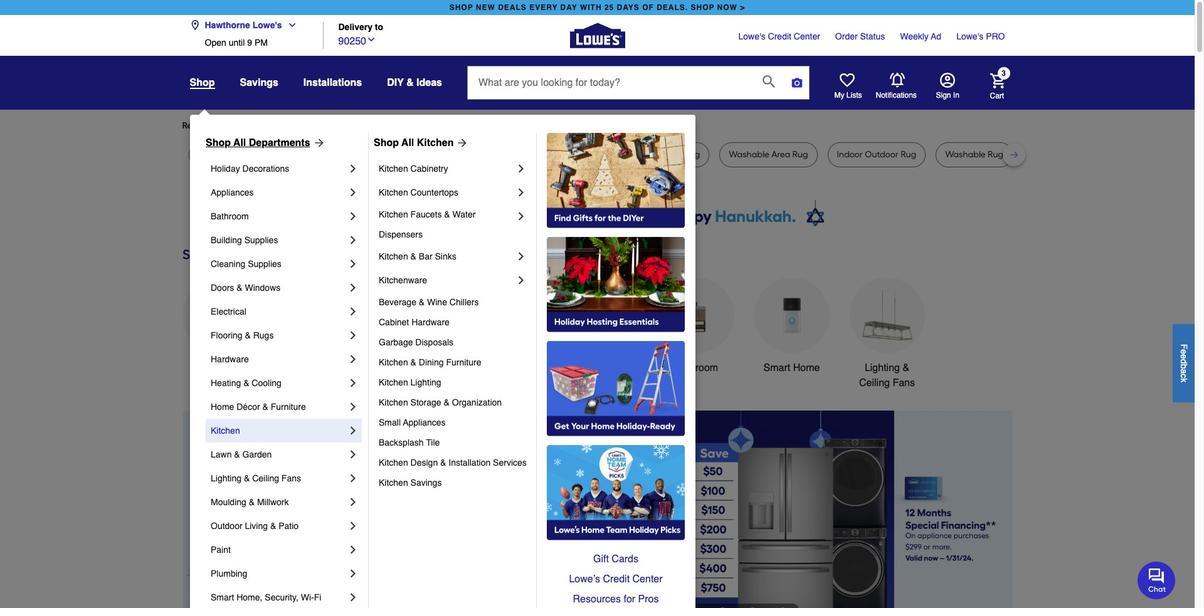 Task type: describe. For each thing, give the bounding box(es) containing it.
and for allen and roth area rug
[[520, 149, 536, 160]]

lowe's credit center
[[739, 31, 821, 41]]

0 vertical spatial bathroom
[[211, 211, 249, 221]]

kitchen & dining furniture link
[[379, 353, 528, 373]]

lowe's pro link
[[957, 30, 1006, 43]]

savings inside kitchen savings link
[[411, 478, 442, 488]]

chevron right image for kitchen
[[347, 425, 360, 437]]

furniture for kitchen & dining furniture
[[446, 358, 482, 368]]

location image
[[190, 20, 200, 30]]

kitchenware
[[379, 275, 427, 285]]

0 horizontal spatial lighting
[[211, 474, 242, 484]]

6 rug from the left
[[685, 149, 700, 160]]

outdoor
[[865, 149, 899, 160]]

small appliances
[[379, 418, 446, 428]]

90250 button
[[339, 32, 376, 49]]

shop 25 days of deals by category image
[[182, 244, 1013, 265]]

kitchen for kitchen design & installation services
[[379, 458, 408, 468]]

washable for washable rug
[[946, 149, 986, 160]]

sign in
[[936, 91, 960, 100]]

cleaning
[[211, 259, 246, 269]]

2 e from the top
[[1180, 354, 1190, 359]]

now
[[718, 3, 738, 12]]

f
[[1180, 344, 1190, 349]]

more
[[321, 120, 342, 131]]

chevron right image for heating & cooling
[[347, 377, 360, 390]]

storage
[[411, 398, 441, 408]]

faucets for kitchen faucets & water dispensers
[[411, 210, 442, 220]]

chevron right image for doors & windows
[[347, 282, 360, 294]]

appliances inside button
[[195, 363, 244, 374]]

cart
[[990, 91, 1005, 100]]

days
[[617, 3, 640, 12]]

lowe's credit center link
[[547, 570, 685, 590]]

lowe's wishes you and your family a happy hanukkah. image
[[182, 200, 1013, 232]]

shop new deals every day with 25 days of deals. shop now >
[[450, 3, 746, 12]]

lowe's credit center
[[569, 574, 663, 585]]

find gifts for the diyer. image
[[547, 133, 685, 228]]

& inside button
[[407, 77, 414, 88]]

for for suggestions
[[395, 120, 406, 131]]

home décor & furniture link
[[211, 395, 347, 419]]

& inside kitchen faucets & water dispensers
[[444, 210, 450, 220]]

flooring & rugs
[[211, 331, 274, 341]]

design
[[411, 458, 438, 468]]

chevron right image for lawn & garden
[[347, 449, 360, 461]]

kitchen for kitchen cabinetry
[[379, 164, 408, 174]]

cabinetry
[[411, 164, 448, 174]]

chevron right image for plumbing
[[347, 568, 360, 580]]

kitchen for kitchen faucets & water dispensers
[[379, 210, 408, 220]]

lowe's credit center link
[[739, 30, 821, 43]]

allen for allen and roth area rug
[[499, 149, 518, 160]]

& inside lighting & ceiling fans
[[903, 363, 910, 374]]

décor
[[237, 402, 260, 412]]

smart for smart home, security, wi-fi
[[211, 593, 234, 603]]

my lists
[[835, 91, 862, 100]]

home décor & furniture
[[211, 402, 306, 412]]

backsplash
[[379, 438, 424, 448]]

d
[[1180, 359, 1190, 364]]

search image
[[763, 75, 776, 88]]

chevron right image for holiday decorations
[[347, 163, 360, 175]]

lowe's home team holiday picks. image
[[547, 445, 685, 541]]

0 horizontal spatial fans
[[282, 474, 301, 484]]

tools
[[604, 363, 628, 374]]

doors & windows
[[211, 283, 281, 293]]

kitchen lighting
[[379, 378, 442, 388]]

pros
[[638, 594, 659, 605]]

recommended searches for you
[[182, 120, 311, 131]]

kitchenware link
[[379, 269, 515, 292]]

chevron right image for home décor & furniture
[[347, 401, 360, 413]]

chevron right image for kitchen faucets & water dispensers
[[515, 210, 528, 223]]

beverage & wine chillers link
[[379, 292, 528, 312]]

shop for shop all departments
[[206, 137, 231, 149]]

to
[[375, 22, 383, 32]]

building
[[211, 235, 242, 245]]

roth for rug
[[664, 149, 683, 160]]

doors & windows link
[[211, 276, 347, 300]]

4 rug from the left
[[342, 149, 357, 160]]

outdoor for outdoor tools & equipment
[[566, 363, 602, 374]]

get your home holiday-ready. image
[[547, 341, 685, 437]]

notifications
[[876, 91, 917, 100]]

outdoor for outdoor living & patio
[[211, 521, 243, 531]]

open
[[205, 38, 226, 48]]

lawn
[[211, 450, 232, 460]]

suggestions
[[344, 120, 393, 131]]

>
[[741, 3, 746, 12]]

allen and roth rug
[[624, 149, 700, 160]]

lowe's home improvement logo image
[[570, 8, 625, 63]]

fans inside lighting & ceiling fans
[[893, 378, 915, 389]]

cabinet hardware link
[[379, 312, 528, 333]]

kitchen faucets
[[470, 363, 542, 374]]

0 horizontal spatial ceiling
[[252, 474, 279, 484]]

supplies for building supplies
[[245, 235, 278, 245]]

deals
[[498, 3, 527, 12]]

washable area rug
[[729, 149, 809, 160]]

2 rug from the left
[[258, 149, 274, 160]]

sign in button
[[936, 73, 960, 100]]

kitchen storage & organization link
[[379, 393, 528, 413]]

paint
[[211, 545, 231, 555]]

0 vertical spatial savings
[[240, 77, 279, 88]]

holiday decorations link
[[211, 157, 347, 181]]

weekly ad
[[901, 31, 942, 41]]

garbage
[[379, 338, 413, 348]]

Search Query text field
[[468, 67, 753, 99]]

lowe's home improvement notification center image
[[890, 73, 905, 88]]

faucets for kitchen faucets
[[506, 363, 542, 374]]

2 shop from the left
[[691, 3, 715, 12]]

cards
[[612, 554, 639, 565]]

1 vertical spatial lighting
[[411, 378, 442, 388]]

kitchen cabinetry
[[379, 164, 448, 174]]

smart home button
[[755, 278, 830, 376]]

supplies for cleaning supplies
[[248, 259, 282, 269]]

lowe's
[[569, 574, 600, 585]]

arrow right image for shop all kitchen
[[454, 137, 469, 149]]

security,
[[265, 593, 299, 603]]

3
[[1002, 69, 1006, 78]]

90250
[[339, 35, 366, 47]]

recommended searches for you heading
[[182, 120, 1013, 132]]

center for lowe's credit center
[[633, 574, 663, 585]]

outdoor living & patio link
[[211, 515, 347, 538]]

washable for washable area rug
[[729, 149, 770, 160]]

lowe's for lowe's pro
[[957, 31, 984, 41]]

furniture for home décor & furniture
[[271, 402, 306, 412]]

chevron right image for outdoor living & patio
[[347, 520, 360, 533]]

chevron right image for smart home, security, wi-fi
[[347, 592, 360, 604]]

1 vertical spatial lighting & ceiling fans
[[211, 474, 301, 484]]

moulding & millwork link
[[211, 491, 347, 515]]

searches
[[245, 120, 281, 131]]

diy & ideas
[[387, 77, 442, 88]]

you for recommended searches for you
[[296, 120, 311, 131]]

smart home, security, wi-fi
[[211, 593, 321, 603]]

furniture
[[386, 149, 422, 160]]

25
[[605, 3, 614, 12]]

2 area from the left
[[559, 149, 578, 160]]

0 vertical spatial appliances
[[211, 188, 254, 198]]

home,
[[237, 593, 263, 603]]

installations
[[304, 77, 362, 88]]

electrical link
[[211, 300, 347, 324]]

shop all kitchen
[[374, 137, 454, 149]]

3 area from the left
[[772, 149, 791, 160]]

chat invite button image
[[1138, 561, 1176, 600]]

kitchen for kitchen storage & organization
[[379, 398, 408, 408]]

& inside outdoor tools & equipment
[[631, 363, 637, 374]]

kitchen for kitchen lighting
[[379, 378, 408, 388]]

chevron right image for moulding & millwork
[[347, 496, 360, 509]]

shop for shop all kitchen
[[374, 137, 399, 149]]

lowe's inside button
[[253, 20, 282, 30]]

8 rug from the left
[[901, 149, 917, 160]]

cleaning supplies link
[[211, 252, 347, 276]]

rugs
[[253, 331, 274, 341]]

resources
[[573, 594, 621, 605]]

outdoor tools & equipment
[[566, 363, 637, 389]]

bar
[[419, 252, 433, 262]]

shop all departments
[[206, 137, 310, 149]]



Task type: locate. For each thing, give the bounding box(es) containing it.
center inside "link"
[[794, 31, 821, 41]]

0 vertical spatial supplies
[[245, 235, 278, 245]]

appliances up heating
[[195, 363, 244, 374]]

decorations down rug rug
[[243, 164, 289, 174]]

0 horizontal spatial chevron down image
[[282, 20, 297, 30]]

0 horizontal spatial credit
[[603, 574, 630, 585]]

roth for area
[[539, 149, 557, 160]]

lowe's home improvement cart image
[[990, 73, 1006, 88]]

chevron right image for cleaning supplies
[[347, 258, 360, 270]]

1 vertical spatial credit
[[603, 574, 630, 585]]

2 arrow right image from the left
[[454, 137, 469, 149]]

pm
[[255, 38, 268, 48]]

1 horizontal spatial furniture
[[446, 358, 482, 368]]

sinks
[[435, 252, 457, 262]]

shop down more suggestions for you link
[[374, 137, 399, 149]]

0 horizontal spatial lighting & ceiling fans
[[211, 474, 301, 484]]

countertops
[[411, 188, 459, 198]]

1 horizontal spatial shop
[[374, 137, 399, 149]]

small
[[379, 418, 401, 428]]

0 vertical spatial fans
[[893, 378, 915, 389]]

1 horizontal spatial faucets
[[506, 363, 542, 374]]

furniture
[[446, 358, 482, 368], [271, 402, 306, 412]]

chevron right image
[[347, 186, 360, 199], [515, 186, 528, 199], [515, 250, 528, 263], [347, 282, 360, 294], [347, 306, 360, 318], [347, 377, 360, 390], [347, 401, 360, 413], [347, 449, 360, 461], [347, 472, 360, 485], [347, 496, 360, 509], [347, 520, 360, 533], [347, 544, 360, 557], [347, 568, 360, 580], [347, 592, 360, 604]]

1 horizontal spatial fans
[[893, 378, 915, 389]]

0 horizontal spatial area
[[321, 149, 340, 160]]

0 vertical spatial outdoor
[[566, 363, 602, 374]]

you for more suggestions for you
[[408, 120, 423, 131]]

savings down design
[[411, 478, 442, 488]]

cooling
[[252, 378, 282, 388]]

1 horizontal spatial ceiling
[[860, 378, 890, 389]]

0 horizontal spatial washable
[[729, 149, 770, 160]]

0 horizontal spatial bathroom
[[211, 211, 249, 221]]

0 horizontal spatial savings
[[240, 77, 279, 88]]

home inside button
[[794, 363, 820, 374]]

allen right desk
[[499, 149, 518, 160]]

outdoor up equipment
[[566, 363, 602, 374]]

arrow right image down "more"
[[310, 137, 325, 149]]

0 horizontal spatial decorations
[[243, 164, 289, 174]]

0 horizontal spatial smart
[[211, 593, 234, 603]]

moulding & millwork
[[211, 498, 289, 508]]

more suggestions for you
[[321, 120, 423, 131]]

open until 9 pm
[[205, 38, 268, 48]]

1 horizontal spatial for
[[395, 120, 406, 131]]

1 and from the left
[[520, 149, 536, 160]]

outdoor down moulding
[[211, 521, 243, 531]]

chillers
[[450, 297, 479, 307]]

1 area from the left
[[321, 149, 340, 160]]

0 horizontal spatial center
[[633, 574, 663, 585]]

cabinet
[[379, 317, 409, 328]]

chevron right image for paint
[[347, 544, 360, 557]]

savings
[[240, 77, 279, 88], [411, 478, 442, 488]]

1 rug from the left
[[198, 149, 214, 160]]

chevron right image for kitchen cabinetry
[[515, 163, 528, 175]]

smart home, security, wi-fi link
[[211, 586, 347, 609]]

arrow right image up 'kitchen cabinetry' link
[[454, 137, 469, 149]]

lowe's up pm
[[253, 20, 282, 30]]

0 vertical spatial ceiling
[[860, 378, 890, 389]]

chevron down image
[[282, 20, 297, 30], [366, 34, 376, 44]]

fans
[[893, 378, 915, 389], [282, 474, 301, 484]]

1 vertical spatial ceiling
[[252, 474, 279, 484]]

1 horizontal spatial all
[[402, 137, 414, 149]]

credit for lowe's
[[768, 31, 792, 41]]

area rug
[[321, 149, 357, 160]]

0 vertical spatial hardware
[[412, 317, 450, 328]]

lowe's home improvement lists image
[[840, 73, 855, 88]]

holiday hosting essentials. image
[[547, 237, 685, 333]]

roth
[[539, 149, 557, 160], [664, 149, 683, 160]]

2 roth from the left
[[664, 149, 683, 160]]

bathroom inside button
[[675, 363, 719, 374]]

1 horizontal spatial lighting
[[411, 378, 442, 388]]

faucets inside kitchen faucets button
[[506, 363, 542, 374]]

for up shop all kitchen
[[395, 120, 406, 131]]

arrow right image inside shop all kitchen link
[[454, 137, 469, 149]]

9 rug from the left
[[988, 149, 1004, 160]]

backsplash tile link
[[379, 433, 528, 453]]

1 roth from the left
[[539, 149, 557, 160]]

1 horizontal spatial you
[[408, 120, 423, 131]]

organization
[[452, 398, 502, 408]]

1 horizontal spatial smart
[[764, 363, 791, 374]]

lighting
[[865, 363, 900, 374], [411, 378, 442, 388], [211, 474, 242, 484]]

christmas decorations button
[[373, 278, 448, 391]]

1 arrow right image from the left
[[310, 137, 325, 149]]

1 horizontal spatial shop
[[691, 3, 715, 12]]

wi-
[[301, 593, 314, 603]]

1 horizontal spatial outdoor
[[566, 363, 602, 374]]

delivery to
[[339, 22, 383, 32]]

0 vertical spatial smart
[[764, 363, 791, 374]]

0 horizontal spatial lowe's
[[253, 20, 282, 30]]

decorations for holiday
[[243, 164, 289, 174]]

5x8
[[216, 149, 229, 160]]

faucets inside kitchen faucets & water dispensers
[[411, 210, 442, 220]]

1 horizontal spatial chevron down image
[[366, 34, 376, 44]]

& inside 'link'
[[237, 283, 243, 293]]

decorations down christmas
[[384, 378, 437, 389]]

disposals
[[416, 338, 454, 348]]

2 horizontal spatial for
[[624, 594, 636, 605]]

christmas decorations
[[384, 363, 437, 389]]

1 vertical spatial savings
[[411, 478, 442, 488]]

with
[[580, 3, 602, 12]]

7 rug from the left
[[793, 149, 809, 160]]

home
[[794, 363, 820, 374], [211, 402, 234, 412]]

1 vertical spatial appliances
[[195, 363, 244, 374]]

bathroom
[[211, 211, 249, 221], [675, 363, 719, 374]]

kitchen storage & organization
[[379, 398, 502, 408]]

1 horizontal spatial center
[[794, 31, 821, 41]]

1 vertical spatial chevron down image
[[366, 34, 376, 44]]

services
[[493, 458, 527, 468]]

center up 'pros'
[[633, 574, 663, 585]]

0 horizontal spatial you
[[296, 120, 311, 131]]

chevron right image for hardware
[[347, 353, 360, 366]]

you up shop all kitchen
[[408, 120, 423, 131]]

1 vertical spatial furniture
[[271, 402, 306, 412]]

lowe's for lowe's credit center
[[739, 31, 766, 41]]

center left order
[[794, 31, 821, 41]]

equipment
[[577, 378, 625, 389]]

kitchen inside kitchen faucets & water dispensers
[[379, 210, 408, 220]]

1 horizontal spatial allen
[[624, 149, 644, 160]]

kitchen cabinetry link
[[379, 157, 515, 181]]

1 horizontal spatial hardware
[[412, 317, 450, 328]]

center for lowe's credit center
[[794, 31, 821, 41]]

cabinet hardware
[[379, 317, 450, 328]]

chevron right image for appliances
[[347, 186, 360, 199]]

weekly
[[901, 31, 929, 41]]

1 horizontal spatial washable
[[946, 149, 986, 160]]

outdoor tools & equipment button
[[564, 278, 639, 391]]

0 vertical spatial chevron down image
[[282, 20, 297, 30]]

shop left new
[[450, 3, 473, 12]]

appliances down the storage on the bottom left of the page
[[403, 418, 446, 428]]

1 e from the top
[[1180, 349, 1190, 354]]

0 horizontal spatial shop
[[450, 3, 473, 12]]

furniture up kitchen link
[[271, 402, 306, 412]]

0 horizontal spatial furniture
[[271, 402, 306, 412]]

0 horizontal spatial allen
[[499, 149, 518, 160]]

1 horizontal spatial area
[[559, 149, 578, 160]]

1 vertical spatial decorations
[[384, 378, 437, 389]]

0 vertical spatial decorations
[[243, 164, 289, 174]]

0 horizontal spatial and
[[520, 149, 536, 160]]

1 you from the left
[[296, 120, 311, 131]]

chevron right image for kitchen & bar sinks
[[515, 250, 528, 263]]

all up furniture
[[402, 137, 414, 149]]

0 vertical spatial lighting & ceiling fans
[[860, 363, 915, 389]]

supplies up cleaning supplies
[[245, 235, 278, 245]]

1 washable from the left
[[729, 149, 770, 160]]

heating
[[211, 378, 241, 388]]

kitchen savings link
[[379, 473, 528, 493]]

0 horizontal spatial hardware
[[211, 355, 249, 365]]

outdoor inside outdoor tools & equipment
[[566, 363, 602, 374]]

shop button
[[190, 77, 215, 89]]

0 vertical spatial center
[[794, 31, 821, 41]]

0 horizontal spatial all
[[234, 137, 246, 149]]

camera image
[[791, 77, 804, 89]]

lowe's left the pro
[[957, 31, 984, 41]]

hardware down beverage & wine chillers
[[412, 317, 450, 328]]

1 horizontal spatial bathroom
[[675, 363, 719, 374]]

0 vertical spatial home
[[794, 363, 820, 374]]

2 shop from the left
[[374, 137, 399, 149]]

1 shop from the left
[[450, 3, 473, 12]]

until
[[229, 38, 245, 48]]

1 horizontal spatial roth
[[664, 149, 683, 160]]

kitchen design & installation services link
[[379, 453, 528, 473]]

order
[[836, 31, 858, 41]]

b
[[1180, 364, 1190, 369]]

kitchen for kitchen & dining furniture
[[379, 358, 408, 368]]

up to 30 percent off select major appliances. plus, save up to an extra $750 on major appliances. image
[[405, 411, 1013, 609]]

kitchen for kitchen faucets
[[470, 363, 504, 374]]

hardware down flooring
[[211, 355, 249, 365]]

sign
[[936, 91, 952, 100]]

0 horizontal spatial arrow right image
[[310, 137, 325, 149]]

arrow right image inside shop all departments link
[[310, 137, 325, 149]]

0 vertical spatial credit
[[768, 31, 792, 41]]

ceiling inside button
[[860, 378, 890, 389]]

savings down pm
[[240, 77, 279, 88]]

and for allen and roth rug
[[646, 149, 662, 160]]

1 horizontal spatial and
[[646, 149, 662, 160]]

hawthorne lowe's
[[205, 20, 282, 30]]

all for kitchen
[[402, 137, 414, 149]]

0 horizontal spatial for
[[283, 120, 295, 131]]

None search field
[[467, 66, 810, 111]]

indoor outdoor rug
[[837, 149, 917, 160]]

0 horizontal spatial roth
[[539, 149, 557, 160]]

credit for lowe's
[[603, 574, 630, 585]]

lowe's down >
[[739, 31, 766, 41]]

holiday
[[211, 164, 240, 174]]

chevron right image for building supplies
[[347, 234, 360, 247]]

chevron right image for flooring & rugs
[[347, 329, 360, 342]]

5 rug from the left
[[580, 149, 596, 160]]

ceiling
[[860, 378, 890, 389], [252, 474, 279, 484]]

arrow right image
[[310, 137, 325, 149], [454, 137, 469, 149]]

1 horizontal spatial lowe's
[[739, 31, 766, 41]]

kitchen countertops link
[[379, 181, 515, 205]]

1 vertical spatial center
[[633, 574, 663, 585]]

appliances down holiday on the left of the page
[[211, 188, 254, 198]]

shop all departments link
[[206, 136, 325, 151]]

kitchen for kitchen savings
[[379, 478, 408, 488]]

garbage disposals
[[379, 338, 454, 348]]

2 all from the left
[[402, 137, 414, 149]]

3 rug from the left
[[276, 149, 292, 160]]

allen for allen and roth rug
[[624, 149, 644, 160]]

decorations for christmas
[[384, 378, 437, 389]]

every
[[530, 3, 558, 12]]

you left "more"
[[296, 120, 311, 131]]

1 vertical spatial supplies
[[248, 259, 282, 269]]

bathroom link
[[211, 205, 347, 228]]

2 washable from the left
[[946, 149, 986, 160]]

lawn & garden
[[211, 450, 272, 460]]

for for searches
[[283, 120, 295, 131]]

credit inside "link"
[[768, 31, 792, 41]]

1 vertical spatial faucets
[[506, 363, 542, 374]]

0 horizontal spatial outdoor
[[211, 521, 243, 531]]

furniture down garbage disposals link
[[446, 358, 482, 368]]

chevron down image inside "hawthorne lowe's" button
[[282, 20, 297, 30]]

2 horizontal spatial lowe's
[[957, 31, 984, 41]]

lighting & ceiling fans inside button
[[860, 363, 915, 389]]

2 vertical spatial appliances
[[403, 418, 446, 428]]

decorations inside button
[[384, 378, 437, 389]]

millwork
[[257, 498, 289, 508]]

& inside 'link'
[[245, 331, 251, 341]]

0 horizontal spatial home
[[211, 402, 234, 412]]

1 horizontal spatial lighting & ceiling fans
[[860, 363, 915, 389]]

all down recommended searches for you at the left top of page
[[234, 137, 246, 149]]

status
[[861, 31, 885, 41]]

lowe's pro
[[957, 31, 1006, 41]]

chevron right image for electrical
[[347, 306, 360, 318]]

c
[[1180, 374, 1190, 378]]

1 horizontal spatial credit
[[768, 31, 792, 41]]

pro
[[986, 31, 1006, 41]]

ideas
[[417, 77, 442, 88]]

chevron right image
[[347, 163, 360, 175], [515, 163, 528, 175], [347, 210, 360, 223], [515, 210, 528, 223], [347, 234, 360, 247], [347, 258, 360, 270], [515, 274, 528, 287], [347, 329, 360, 342], [347, 353, 360, 366], [347, 425, 360, 437]]

shop left now
[[691, 3, 715, 12]]

lists
[[847, 91, 862, 100]]

kitchen for kitchen countertops
[[379, 188, 408, 198]]

2 vertical spatial lighting
[[211, 474, 242, 484]]

9
[[247, 38, 252, 48]]

shop all kitchen link
[[374, 136, 469, 151]]

order status
[[836, 31, 885, 41]]

credit up resources for pros link
[[603, 574, 630, 585]]

smart for smart home
[[764, 363, 791, 374]]

1 horizontal spatial arrow right image
[[454, 137, 469, 149]]

arrow right image for shop all departments
[[310, 137, 325, 149]]

plumbing link
[[211, 562, 347, 586]]

1 vertical spatial outdoor
[[211, 521, 243, 531]]

indoor
[[837, 149, 863, 160]]

kitchen inside button
[[470, 363, 504, 374]]

1 horizontal spatial savings
[[411, 478, 442, 488]]

arrow right image
[[990, 521, 1002, 533]]

departments
[[249, 137, 310, 149]]

2 you from the left
[[408, 120, 423, 131]]

dining
[[419, 358, 444, 368]]

for up departments
[[283, 120, 295, 131]]

heating & cooling
[[211, 378, 282, 388]]

lighting inside lighting & ceiling fans
[[865, 363, 900, 374]]

for
[[283, 120, 295, 131], [395, 120, 406, 131], [624, 594, 636, 605]]

fi
[[314, 593, 321, 603]]

kitchen & bar sinks link
[[379, 245, 515, 269]]

1 vertical spatial bathroom
[[675, 363, 719, 374]]

beverage & wine chillers
[[379, 297, 479, 307]]

credit up search "icon"
[[768, 31, 792, 41]]

all for departments
[[234, 137, 246, 149]]

1 all from the left
[[234, 137, 246, 149]]

2 horizontal spatial lighting
[[865, 363, 900, 374]]

1 allen from the left
[[499, 149, 518, 160]]

2 allen from the left
[[624, 149, 644, 160]]

scroll to item #1 image
[[645, 607, 678, 609]]

1 vertical spatial fans
[[282, 474, 301, 484]]

for left 'pros'
[[624, 594, 636, 605]]

1 horizontal spatial decorations
[[384, 378, 437, 389]]

0 vertical spatial furniture
[[446, 358, 482, 368]]

chevron right image for kitchen countertops
[[515, 186, 528, 199]]

lowe's home improvement account image
[[940, 73, 955, 88]]

e up d
[[1180, 349, 1190, 354]]

christmas
[[388, 363, 433, 374]]

2 horizontal spatial area
[[772, 149, 791, 160]]

resources for pros link
[[547, 590, 685, 609]]

cleaning supplies
[[211, 259, 282, 269]]

rug 5x8
[[198, 149, 229, 160]]

1 shop from the left
[[206, 137, 231, 149]]

chevron right image for kitchenware
[[515, 274, 528, 287]]

chevron down image inside 90250 button
[[366, 34, 376, 44]]

shop up '5x8'
[[206, 137, 231, 149]]

new
[[476, 3, 496, 12]]

1 vertical spatial home
[[211, 402, 234, 412]]

smart inside button
[[764, 363, 791, 374]]

living
[[245, 521, 268, 531]]

allen down recommended searches for you heading
[[624, 149, 644, 160]]

f e e d b a c k
[[1180, 344, 1190, 383]]

0 horizontal spatial faucets
[[411, 210, 442, 220]]

0 vertical spatial lighting
[[865, 363, 900, 374]]

kitchen
[[417, 137, 454, 149], [379, 164, 408, 174], [379, 188, 408, 198], [379, 210, 408, 220], [379, 252, 408, 262], [379, 358, 408, 368], [470, 363, 504, 374], [379, 378, 408, 388], [379, 398, 408, 408], [211, 426, 240, 436], [379, 458, 408, 468], [379, 478, 408, 488]]

1 horizontal spatial home
[[794, 363, 820, 374]]

1 vertical spatial hardware
[[211, 355, 249, 365]]

kitchen for kitchen & bar sinks
[[379, 252, 408, 262]]

2 and from the left
[[646, 149, 662, 160]]

decorations
[[243, 164, 289, 174], [384, 378, 437, 389]]

supplies up the windows
[[248, 259, 282, 269]]

e up the b
[[1180, 354, 1190, 359]]

25 days of deals. don't miss deals every day. same-day delivery on in-stock orders placed by 2 p m. image
[[182, 411, 385, 609]]

appliances button
[[182, 278, 258, 376]]

0 horizontal spatial shop
[[206, 137, 231, 149]]

chevron right image for lighting & ceiling fans
[[347, 472, 360, 485]]

0 vertical spatial faucets
[[411, 210, 442, 220]]

chevron right image for bathroom
[[347, 210, 360, 223]]

1 vertical spatial smart
[[211, 593, 234, 603]]



Task type: vqa. For each thing, say whether or not it's contained in the screenshot.
REQUEST
no



